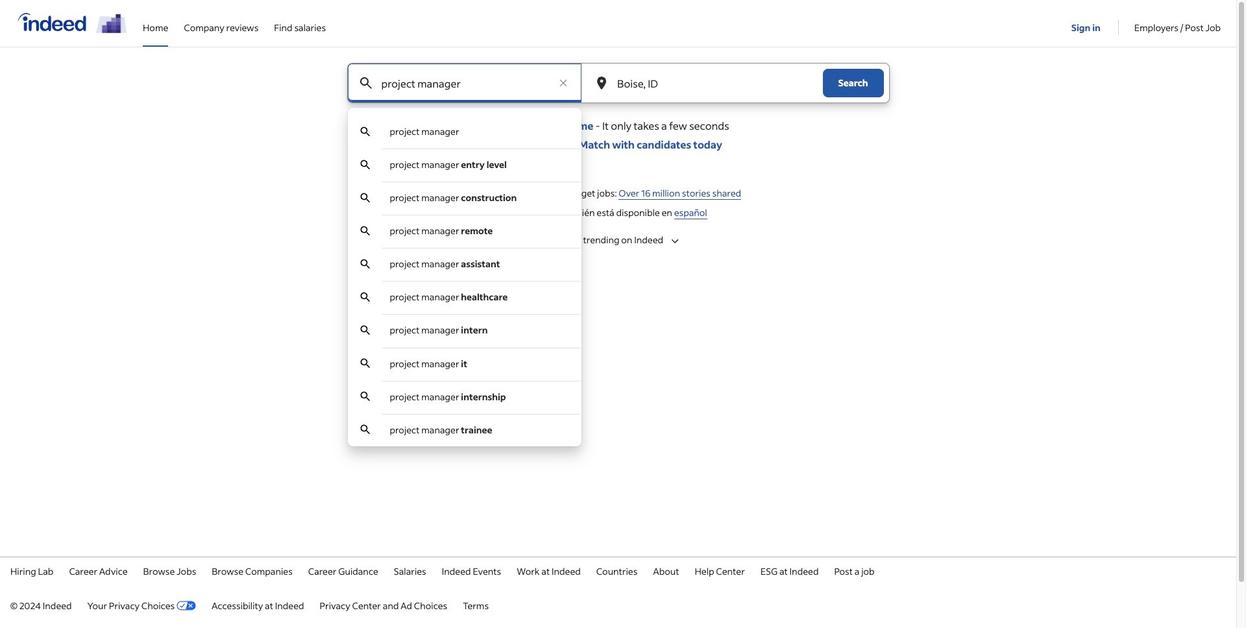 Task type: vqa. For each thing, say whether or not it's contained in the screenshot.
clear what input icon
yes



Task type: locate. For each thing, give the bounding box(es) containing it.
section
[[0, 180, 1236, 225]]

project manager element
[[390, 125, 459, 138]]

main content
[[0, 63, 1236, 446]]

None search field
[[337, 63, 900, 446]]



Task type: describe. For each thing, give the bounding box(es) containing it.
clear what input image
[[557, 77, 570, 90]]

search: Job title, keywords, or company text field
[[379, 64, 550, 103]]

Edit location text field
[[615, 64, 797, 103]]

at indeed, we're committed to increasing representation of women at all levels of indeed's global workforce to at least 50% by 2030 image
[[96, 14, 127, 33]]

search suggestions list box
[[348, 116, 582, 446]]



